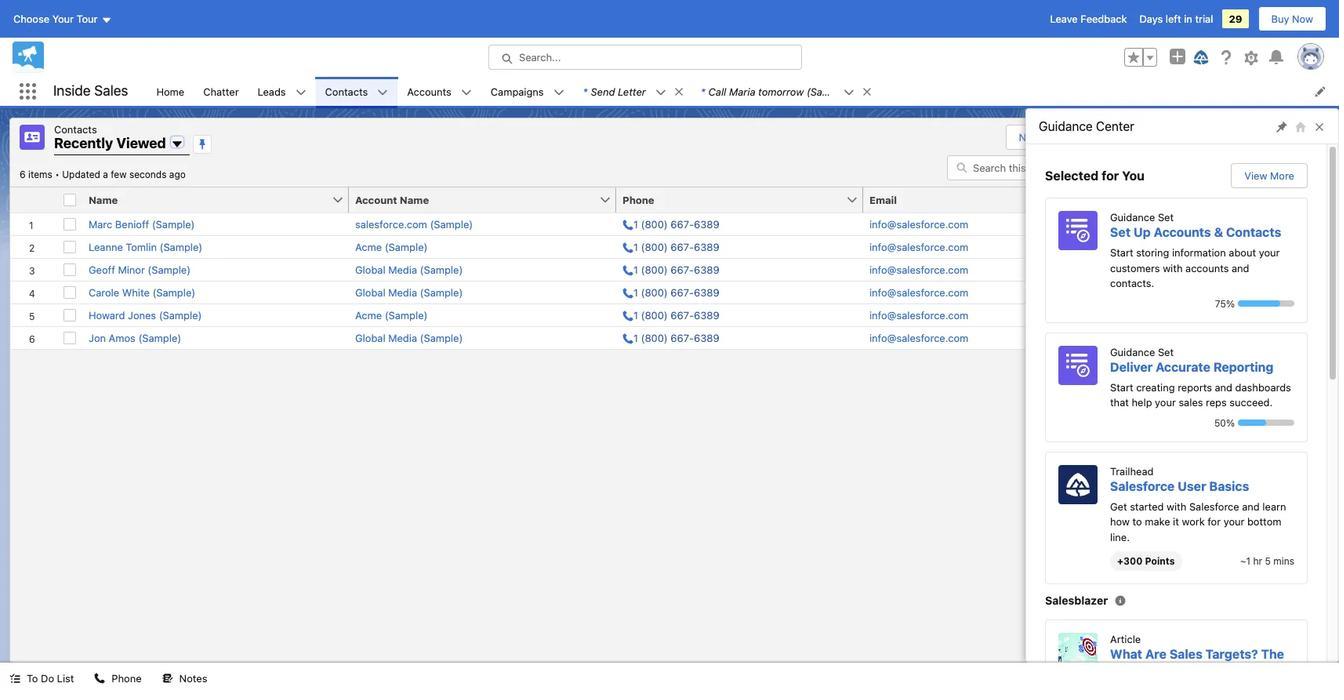 Task type: vqa. For each thing, say whether or not it's contained in the screenshot.
middle Sales
yes



Task type: locate. For each thing, give the bounding box(es) containing it.
3 667- from the top
[[671, 263, 694, 276]]

2 vertical spatial global media (sample) link
[[355, 331, 463, 344]]

send up "view" on the right of the page
[[1233, 131, 1258, 144]]

5 1 (800) 667-6389 link from the top
[[623, 309, 720, 321]]

2 start from the top
[[1111, 381, 1134, 393]]

1 acme (sample) from the top
[[355, 240, 428, 253]]

action element
[[1289, 187, 1329, 213]]

2 name from the left
[[400, 193, 429, 206]]

1 vertical spatial for
[[1208, 515, 1221, 528]]

2 * from the left
[[701, 85, 706, 98]]

progress bar progress bar for set up accounts & contacts
[[1238, 300, 1295, 307]]

contacts up about
[[1227, 225, 1282, 239]]

4 info@salesforce.com link from the top
[[870, 286, 969, 298]]

acme for leanne tomlin (sample)
[[355, 240, 382, 253]]

3 info@salesforce.com from the top
[[870, 263, 969, 276]]

to right 'add'
[[1147, 131, 1156, 144]]

1 (800) 667-6389 for howard jones (sample)
[[634, 309, 720, 321]]

with up it
[[1167, 500, 1187, 513]]

0 vertical spatial media
[[388, 263, 417, 276]]

your inside trailhead salesforce user basics get started with salesforce and learn how to make it work for your bottom line.
[[1224, 515, 1245, 528]]

0 vertical spatial for
[[1102, 169, 1119, 183]]

cell inside recently viewed grid
[[57, 187, 82, 213]]

5 tburt from the top
[[1118, 331, 1145, 344]]

contacts down inside
[[54, 123, 97, 136]]

guidance
[[1039, 119, 1093, 133], [1111, 211, 1155, 224], [1111, 345, 1155, 358]]

text default image left campaigns link
[[461, 87, 472, 98]]

5 1 from the top
[[634, 309, 638, 321]]

tburt down customers
[[1118, 286, 1145, 298]]

4 1 (800) 667-6389 link from the top
[[623, 286, 720, 298]]

6389 for howard jones (sample)
[[694, 309, 720, 321]]

1 vertical spatial your
[[1155, 396, 1176, 409]]

list item
[[574, 77, 692, 106], [692, 77, 880, 106]]

acme (sample) link for leanne tomlin (sample)
[[355, 240, 428, 253]]

6
[[20, 168, 26, 180]]

item number element
[[10, 187, 57, 213]]

1 list item from the left
[[574, 77, 692, 106]]

recently viewed|contacts|list view element
[[9, 118, 1330, 663]]

6 6389 from the top
[[694, 331, 720, 344]]

your right about
[[1259, 246, 1280, 259]]

tburt down up
[[1118, 240, 1145, 253]]

0 vertical spatial contacts
[[325, 85, 368, 98]]

contacts list item
[[316, 77, 398, 106]]

2 horizontal spatial your
[[1259, 246, 1280, 259]]

0 vertical spatial send
[[591, 85, 615, 98]]

3 1 (800) 667-6389 link from the top
[[623, 263, 720, 276]]

global media (sample)
[[355, 263, 463, 276], [355, 286, 463, 298], [355, 331, 463, 344]]

secret
[[1111, 661, 1150, 675]]

work
[[1182, 515, 1205, 528]]

0 vertical spatial global
[[355, 263, 386, 276]]

inside
[[53, 83, 91, 99]]

1 horizontal spatial list
[[1261, 131, 1278, 144]]

1 horizontal spatial your
[[1224, 515, 1245, 528]]

1 info@salesforce.com from the top
[[870, 218, 969, 230]]

0 horizontal spatial sales
[[94, 83, 128, 99]]

send left letter
[[591, 85, 615, 98]]

3 tburt from the top
[[1118, 263, 1145, 276]]

progress bar progress bar for deliver accurate reporting
[[1238, 420, 1295, 426]]

start inside the guidance set deliver accurate reporting start creating reports and dashboards that help your sales reps succeed.
[[1111, 381, 1134, 393]]

cell
[[57, 187, 82, 213]]

email element
[[863, 187, 1121, 213]]

list view controls image
[[1139, 155, 1173, 180]]

more
[[1271, 169, 1295, 182]]

progress bar image
[[1238, 300, 1281, 307]]

hr
[[1254, 555, 1263, 567]]

1 progress bar progress bar from the top
[[1238, 300, 1295, 307]]

1 (800) 667-6389 link for howard jones (sample)
[[623, 309, 720, 321]]

6389
[[694, 218, 720, 230], [694, 240, 720, 253], [694, 263, 720, 276], [694, 286, 720, 298], [694, 309, 720, 321], [694, 331, 720, 344]]

list up view more
[[1261, 131, 1278, 144]]

0 vertical spatial list
[[1261, 131, 1278, 144]]

text default image inside leads list item
[[295, 87, 306, 98]]

with inside trailhead salesforce user basics get started with salesforce and learn how to make it work for your bottom line.
[[1167, 500, 1187, 513]]

667- for carole white (sample)
[[671, 286, 694, 298]]

(sample) for "leanne tomlin (sample)" link in the top left of the page
[[160, 240, 203, 253]]

recently viewed status
[[20, 168, 62, 180]]

4 info@salesforce.com from the top
[[870, 286, 969, 298]]

owner
[[1161, 193, 1195, 206]]

progress bar progress bar
[[1238, 300, 1295, 307], [1238, 420, 1295, 426]]

jon amos (sample) link
[[89, 331, 181, 344]]

to do list
[[27, 672, 74, 685]]

1 horizontal spatial contacts
[[325, 85, 368, 98]]

maria
[[729, 85, 756, 98]]

global for jon amos (sample)
[[355, 331, 386, 344]]

with
[[1163, 262, 1183, 274], [1167, 500, 1187, 513]]

1 vertical spatial start
[[1111, 381, 1134, 393]]

1 vertical spatial global media (sample) link
[[355, 286, 463, 298]]

0 vertical spatial set
[[1158, 211, 1174, 224]]

0 horizontal spatial name
[[89, 193, 118, 206]]

about
[[1229, 246, 1256, 259]]

6389 for geoff minor (sample)
[[694, 263, 720, 276]]

and up the bottom
[[1242, 500, 1260, 513]]

progress bar progress bar right 75%
[[1238, 300, 1295, 307]]

4 1 from the top
[[634, 286, 638, 298]]

sales right inside
[[94, 83, 128, 99]]

1 vertical spatial phone
[[112, 672, 142, 685]]

sales right hitting
[[1256, 661, 1289, 675]]

to
[[27, 672, 38, 685]]

(sample)
[[807, 85, 850, 98], [152, 218, 195, 230], [430, 218, 473, 230], [160, 240, 203, 253], [385, 240, 428, 253], [148, 263, 191, 276], [420, 263, 463, 276], [153, 286, 195, 298], [420, 286, 463, 298], [159, 309, 202, 321], [385, 309, 428, 321], [138, 331, 181, 344], [420, 331, 463, 344]]

4 (800) from the top
[[641, 286, 668, 298]]

3 6389 from the top
[[694, 263, 720, 276]]

1 1 (800) 667-6389 link from the top
[[623, 218, 720, 230]]

1 vertical spatial email
[[870, 193, 897, 206]]

carole white (sample) link
[[89, 286, 195, 298]]

set left up
[[1111, 225, 1131, 239]]

0 horizontal spatial list
[[57, 672, 74, 685]]

tburt up contacts.
[[1118, 263, 1145, 276]]

guidance for guidance center
[[1039, 119, 1093, 133]]

5 6389 from the top
[[694, 309, 720, 321]]

0 horizontal spatial your
[[1155, 396, 1176, 409]]

1 (800) 667-6389 for geoff minor (sample)
[[634, 263, 720, 276]]

0 horizontal spatial send
[[591, 85, 615, 98]]

2 vertical spatial and
[[1242, 500, 1260, 513]]

3 (800) from the top
[[641, 263, 668, 276]]

1 vertical spatial acme
[[355, 309, 382, 321]]

2 acme from the top
[[355, 309, 382, 321]]

2 667- from the top
[[671, 240, 694, 253]]

contacts right leads list item
[[325, 85, 368, 98]]

start
[[1111, 246, 1134, 259], [1111, 381, 1134, 393]]

5 1 (800) 667-6389 from the top
[[634, 309, 720, 321]]

0 vertical spatial acme (sample)
[[355, 240, 428, 253]]

info@salesforce.com for fourth info@salesforce.com link from the bottom
[[870, 263, 969, 276]]

teams
[[1111, 675, 1150, 690]]

0 vertical spatial email
[[1280, 131, 1306, 144]]

alias
[[1197, 193, 1222, 206]]

1 horizontal spatial phone button
[[616, 187, 846, 212]]

1 global media (sample) from the top
[[355, 263, 463, 276]]

with down storing
[[1163, 262, 1183, 274]]

and for accurate
[[1215, 381, 1233, 393]]

name up marc
[[89, 193, 118, 206]]

2 1 from the top
[[634, 240, 638, 253]]

1 vertical spatial phone button
[[85, 663, 151, 694]]

global
[[355, 263, 386, 276], [355, 286, 386, 298], [355, 331, 386, 344]]

2 vertical spatial to
[[1153, 661, 1166, 675]]

tburt down contact
[[1118, 218, 1145, 230]]

inside sales
[[53, 83, 128, 99]]

2 vertical spatial global media (sample)
[[355, 331, 463, 344]]

1 horizontal spatial for
[[1208, 515, 1221, 528]]

text default image left accounts 'link'
[[377, 87, 388, 98]]

global for carole white (sample)
[[355, 286, 386, 298]]

1 (800) 667-6389 link
[[623, 218, 720, 230], [623, 240, 720, 253], [623, 263, 720, 276], [623, 286, 720, 298], [623, 309, 720, 321], [623, 331, 720, 344]]

1 for leanne tomlin (sample)
[[634, 240, 638, 253]]

2 media from the top
[[388, 286, 417, 298]]

list
[[147, 77, 1340, 106]]

selected
[[1045, 169, 1099, 183]]

contact owner alias
[[1118, 193, 1222, 206]]

(sample) for the global media (sample) link related to geoff minor (sample)
[[420, 263, 463, 276]]

email inside recently viewed grid
[[870, 193, 897, 206]]

acme (sample) link for howard jones (sample)
[[355, 309, 428, 321]]

text default image
[[673, 86, 684, 97], [862, 86, 873, 97], [553, 87, 564, 98], [655, 87, 666, 98], [844, 87, 855, 98], [94, 673, 105, 684], [162, 673, 173, 684]]

list right the do
[[57, 672, 74, 685]]

6 1 (800) 667-6389 from the top
[[634, 331, 720, 344]]

info@salesforce.com for first info@salesforce.com link from the bottom of the recently viewed grid
[[870, 331, 969, 344]]

1 start from the top
[[1111, 246, 1134, 259]]

for left you
[[1102, 169, 1119, 183]]

list containing home
[[147, 77, 1340, 106]]

2 1 (800) 667-6389 link from the top
[[623, 240, 720, 253]]

phone inside recently viewed grid
[[623, 193, 655, 206]]

0 vertical spatial global media (sample)
[[355, 263, 463, 276]]

(800) for jon amos (sample)
[[641, 331, 668, 344]]

1 name from the left
[[89, 193, 118, 206]]

5 info@salesforce.com from the top
[[870, 309, 969, 321]]

2 info@salesforce.com from the top
[[870, 240, 969, 253]]

your down creating
[[1155, 396, 1176, 409]]

4 667- from the top
[[671, 286, 694, 298]]

name
[[89, 193, 118, 206], [400, 193, 429, 206]]

(sample) for jon amos (sample) the global media (sample) link
[[420, 331, 463, 344]]

campaigns list item
[[481, 77, 574, 106]]

contact owner alias element
[[1112, 187, 1298, 213]]

1 global media (sample) link from the top
[[355, 263, 463, 276]]

salesforce down basics
[[1190, 500, 1240, 513]]

1 * from the left
[[583, 85, 588, 98]]

progress bar progress bar down succeed.
[[1238, 420, 1295, 426]]

what
[[1111, 647, 1143, 661]]

1 vertical spatial global media (sample)
[[355, 286, 463, 298]]

salesforce.com
[[355, 218, 427, 230]]

your left the bottom
[[1224, 515, 1245, 528]]

chatter link
[[194, 77, 248, 106]]

reps
[[1206, 396, 1227, 409]]

it
[[1173, 515, 1179, 528]]

1 667- from the top
[[671, 218, 694, 230]]

4 1 (800) 667-6389 from the top
[[634, 286, 720, 298]]

* left call
[[701, 85, 706, 98]]

2 vertical spatial global
[[355, 331, 386, 344]]

contact
[[1118, 193, 1159, 206]]

notes button
[[153, 663, 217, 694]]

salesforce down trailhead
[[1111, 479, 1175, 493]]

2 horizontal spatial contacts
[[1227, 225, 1282, 239]]

and inside the guidance set deliver accurate reporting start creating reports and dashboards that help your sales reps succeed.
[[1215, 381, 1233, 393]]

2 acme (sample) from the top
[[355, 309, 428, 321]]

info@salesforce.com for 4th info@salesforce.com link
[[870, 286, 969, 298]]

1 (800) 667-6389 link for leanne tomlin (sample)
[[623, 240, 720, 253]]

1 for geoff minor (sample)
[[634, 263, 638, 276]]

1 vertical spatial accounts
[[1154, 225, 1211, 239]]

2 global media (sample) link from the top
[[355, 286, 463, 298]]

to inside trailhead salesforce user basics get started with salesforce and learn how to make it work for your bottom line.
[[1133, 515, 1142, 528]]

4 6389 from the top
[[694, 286, 720, 298]]

1 vertical spatial acme (sample) link
[[355, 309, 428, 321]]

1 vertical spatial acme (sample)
[[355, 309, 428, 321]]

contacts image
[[20, 125, 45, 150]]

1 vertical spatial contacts
[[54, 123, 97, 136]]

set up accurate
[[1158, 345, 1174, 358]]

name up salesforce.com (sample) link
[[400, 193, 429, 206]]

(800)
[[641, 218, 668, 230], [641, 240, 668, 253], [641, 263, 668, 276], [641, 286, 668, 298], [641, 309, 668, 321], [641, 331, 668, 344]]

667-
[[671, 218, 694, 230], [671, 240, 694, 253], [671, 263, 694, 276], [671, 286, 694, 298], [671, 309, 694, 321], [671, 331, 694, 344]]

group
[[1125, 48, 1158, 67]]

1 vertical spatial with
[[1167, 500, 1187, 513]]

* for * call maria tomorrow (sample)
[[701, 85, 706, 98]]

campaign
[[1159, 131, 1207, 144]]

0 vertical spatial phone
[[623, 193, 655, 206]]

1 vertical spatial media
[[388, 286, 417, 298]]

tburt up deliver
[[1118, 331, 1145, 344]]

1 (800) from the top
[[641, 218, 668, 230]]

1 6389 from the top
[[694, 218, 720, 230]]

info@salesforce.com for fifth info@salesforce.com link from the top of the recently viewed grid
[[870, 309, 969, 321]]

0 vertical spatial acme
[[355, 240, 382, 253]]

global media (sample) link
[[355, 263, 463, 276], [355, 286, 463, 298], [355, 331, 463, 344]]

6389 for carole white (sample)
[[694, 286, 720, 298]]

carole white (sample)
[[89, 286, 195, 298]]

acme (sample) link
[[355, 240, 428, 253], [355, 309, 428, 321]]

and down about
[[1232, 262, 1250, 274]]

0 vertical spatial accounts
[[407, 85, 452, 98]]

(800) for carole white (sample)
[[641, 286, 668, 298]]

text default image
[[295, 87, 306, 98], [377, 87, 388, 98], [461, 87, 472, 98], [9, 673, 20, 684]]

accounts list item
[[398, 77, 481, 106]]

recently viewed grid
[[10, 187, 1329, 349]]

jon
[[89, 331, 106, 344]]

acme (sample)
[[355, 240, 428, 253], [355, 309, 428, 321]]

list
[[1261, 131, 1278, 144], [57, 672, 74, 685]]

trial
[[1196, 13, 1214, 25]]

1 tburt from the top
[[1118, 218, 1145, 230]]

account name button
[[349, 187, 599, 212]]

account name element
[[349, 187, 626, 213]]

6 info@salesforce.com from the top
[[870, 331, 969, 344]]

1 (800) 667-6389 link for carole white (sample)
[[623, 286, 720, 298]]

1 horizontal spatial send
[[1233, 131, 1258, 144]]

2 vertical spatial contacts
[[1227, 225, 1282, 239]]

accounts right contacts list item in the top left of the page
[[407, 85, 452, 98]]

phone element
[[616, 187, 873, 213]]

creating
[[1137, 381, 1175, 393]]

buy
[[1272, 13, 1290, 25]]

2 6389 from the top
[[694, 240, 720, 253]]

text default image left to
[[9, 673, 20, 684]]

guidance set deliver accurate reporting start creating reports and dashboards that help your sales reps succeed.
[[1111, 345, 1292, 409]]

0 vertical spatial your
[[1259, 246, 1280, 259]]

1 (800) 667-6389 link for jon amos (sample)
[[623, 331, 720, 344]]

information
[[1172, 246, 1226, 259]]

amos
[[109, 331, 136, 344]]

text default image right leads
[[295, 87, 306, 98]]

1 vertical spatial guidance
[[1111, 211, 1155, 224]]

3 global media (sample) from the top
[[355, 331, 463, 344]]

667- for geoff minor (sample)
[[671, 263, 694, 276]]

global media (sample) for geoff minor (sample)
[[355, 263, 463, 276]]

guidance for guidance set set up accounts & contacts start storing information about your customers with accounts and contacts.
[[1111, 211, 1155, 224]]

global media (sample) link for carole white (sample)
[[355, 286, 463, 298]]

add
[[1125, 131, 1144, 144]]

2 vertical spatial set
[[1158, 345, 1174, 358]]

text default image for contacts
[[377, 87, 388, 98]]

None search field
[[947, 155, 1136, 180]]

guidance inside guidance set set up accounts & contacts start storing information about your customers with accounts and contacts.
[[1111, 211, 1155, 224]]

*
[[583, 85, 588, 98], [701, 85, 706, 98]]

3 1 from the top
[[634, 263, 638, 276]]

1 1 (800) 667-6389 from the top
[[634, 218, 720, 230]]

text default image for leads
[[295, 87, 306, 98]]

and up reps
[[1215, 381, 1233, 393]]

2 vertical spatial guidance
[[1111, 345, 1155, 358]]

3 global from the top
[[355, 331, 386, 344]]

2 global from the top
[[355, 286, 386, 298]]

phone
[[623, 193, 655, 206], [112, 672, 142, 685]]

start up customers
[[1111, 246, 1134, 259]]

start up that
[[1111, 381, 1134, 393]]

set for set
[[1158, 211, 1174, 224]]

letter
[[618, 85, 646, 98]]

0 horizontal spatial *
[[583, 85, 588, 98]]

6 667- from the top
[[671, 331, 694, 344]]

home
[[156, 85, 184, 98]]

guidance inside the guidance set deliver accurate reporting start creating reports and dashboards that help your sales reps succeed.
[[1111, 345, 1155, 358]]

1 for marc benioff (sample)
[[634, 218, 638, 230]]

667- for howard jones (sample)
[[671, 309, 694, 321]]

1 acme (sample) link from the top
[[355, 240, 428, 253]]

3 media from the top
[[388, 331, 417, 344]]

1 horizontal spatial phone
[[623, 193, 655, 206]]

1 media from the top
[[388, 263, 417, 276]]

2 vertical spatial your
[[1224, 515, 1245, 528]]

deliver
[[1111, 360, 1153, 374]]

text default image inside contacts list item
[[377, 87, 388, 98]]

2 global media (sample) from the top
[[355, 286, 463, 298]]

article what are sales targets? the secret to quota-hitting sales teams
[[1111, 633, 1289, 690]]

up
[[1134, 225, 1151, 239]]

0 vertical spatial to
[[1147, 131, 1156, 144]]

1 for carole white (sample)
[[634, 286, 638, 298]]

name button
[[82, 187, 332, 212]]

campaigns
[[491, 85, 544, 98]]

dashboards
[[1236, 381, 1292, 393]]

6 (800) from the top
[[641, 331, 668, 344]]

0 horizontal spatial contacts
[[54, 123, 97, 136]]

carole
[[89, 286, 119, 298]]

0 vertical spatial start
[[1111, 246, 1134, 259]]

to right how
[[1133, 515, 1142, 528]]

6 1 (800) 667-6389 link from the top
[[623, 331, 720, 344]]

0 vertical spatial with
[[1163, 262, 1183, 274]]

accurate
[[1156, 360, 1211, 374]]

for
[[1102, 169, 1119, 183], [1208, 515, 1221, 528]]

2 1 (800) 667-6389 from the top
[[634, 240, 720, 253]]

0 horizontal spatial email
[[870, 193, 897, 206]]

set down contact owner alias
[[1158, 211, 1174, 224]]

(800) for howard jones (sample)
[[641, 309, 668, 321]]

accounts up information
[[1154, 225, 1211, 239]]

info@salesforce.com for 6th info@salesforce.com link from the bottom of the recently viewed grid
[[870, 218, 969, 230]]

progress bar image
[[1238, 420, 1267, 426]]

0 horizontal spatial phone button
[[85, 663, 151, 694]]

2 tburt from the top
[[1118, 240, 1145, 253]]

3 global media (sample) link from the top
[[355, 331, 463, 344]]

1 horizontal spatial name
[[400, 193, 429, 206]]

5 667- from the top
[[671, 309, 694, 321]]

0 vertical spatial progress bar progress bar
[[1238, 300, 1295, 307]]

6 1 from the top
[[634, 331, 638, 344]]

1 acme from the top
[[355, 240, 382, 253]]

0 vertical spatial guidance
[[1039, 119, 1093, 133]]

0 vertical spatial global media (sample) link
[[355, 263, 463, 276]]

1 1 from the top
[[634, 218, 638, 230]]

1 horizontal spatial email
[[1280, 131, 1306, 144]]

0 vertical spatial acme (sample) link
[[355, 240, 428, 253]]

info@salesforce.com for fifth info@salesforce.com link from the bottom
[[870, 240, 969, 253]]

2 progress bar progress bar from the top
[[1238, 420, 1295, 426]]

and inside trailhead salesforce user basics get started with salesforce and learn how to make it work for your bottom line.
[[1242, 500, 1260, 513]]

global media (sample) link for jon amos (sample)
[[355, 331, 463, 344]]

contacts
[[325, 85, 368, 98], [54, 123, 97, 136], [1227, 225, 1282, 239]]

2 acme (sample) link from the top
[[355, 309, 428, 321]]

1 vertical spatial and
[[1215, 381, 1233, 393]]

0 vertical spatial phone button
[[616, 187, 846, 212]]

+300
[[1118, 555, 1143, 567]]

global media (sample) for carole white (sample)
[[355, 286, 463, 298]]

1 vertical spatial to
[[1133, 515, 1142, 528]]

leanne tomlin (sample) link
[[89, 240, 203, 253]]

1 horizontal spatial accounts
[[1154, 225, 1211, 239]]

1 global from the top
[[355, 263, 386, 276]]

* left letter
[[583, 85, 588, 98]]

0 vertical spatial and
[[1232, 262, 1250, 274]]

2 vertical spatial media
[[388, 331, 417, 344]]

1 vertical spatial send
[[1233, 131, 1258, 144]]

leave feedback link
[[1051, 13, 1127, 25]]

add to campaign button
[[1112, 125, 1219, 149]]

2 (800) from the top
[[641, 240, 668, 253]]

for right the work
[[1208, 515, 1221, 528]]

import
[[1067, 131, 1098, 144]]

1 vertical spatial global
[[355, 286, 386, 298]]

1 horizontal spatial salesforce
[[1190, 500, 1240, 513]]

1 vertical spatial progress bar progress bar
[[1238, 420, 1295, 426]]

5 (800) from the top
[[641, 309, 668, 321]]

3 1 (800) 667-6389 from the top
[[634, 263, 720, 276]]

tour
[[77, 13, 98, 25]]

sales
[[1179, 396, 1203, 409]]

leave
[[1051, 13, 1078, 25]]

1 vertical spatial set
[[1111, 225, 1131, 239]]

start inside guidance set set up accounts & contacts start storing information about your customers with accounts and contacts.
[[1111, 246, 1134, 259]]

75%
[[1215, 298, 1235, 309]]

home link
[[147, 77, 194, 106]]

4 tburt from the top
[[1118, 286, 1145, 298]]

sales right are on the right
[[1170, 647, 1203, 661]]

6389 for leanne tomlin (sample)
[[694, 240, 720, 253]]

started
[[1130, 500, 1164, 513]]

5
[[1265, 555, 1271, 567]]

667- for marc benioff (sample)
[[671, 218, 694, 230]]

text default image inside the accounts list item
[[461, 87, 472, 98]]

set inside the guidance set deliver accurate reporting start creating reports and dashboards that help your sales reps succeed.
[[1158, 345, 1174, 358]]

to right secret
[[1153, 661, 1166, 675]]

1 horizontal spatial *
[[701, 85, 706, 98]]

0 horizontal spatial salesforce
[[1111, 479, 1175, 493]]

0 horizontal spatial accounts
[[407, 85, 452, 98]]

ago
[[169, 168, 186, 180]]



Task type: describe. For each thing, give the bounding box(es) containing it.
leads link
[[248, 77, 295, 106]]

(sample) for jon amos (sample) link at top
[[138, 331, 181, 344]]

and inside guidance set set up accounts & contacts start storing information about your customers with accounts and contacts.
[[1232, 262, 1250, 274]]

text default image for accounts
[[461, 87, 472, 98]]

667- for jon amos (sample)
[[671, 331, 694, 344]]

name element
[[82, 187, 358, 213]]

1 (800) 667-6389 link for geoff minor (sample)
[[623, 263, 720, 276]]

chatter
[[203, 85, 239, 98]]

now
[[1293, 13, 1314, 25]]

media for geoff minor (sample)
[[388, 263, 417, 276]]

accounts
[[1186, 262, 1229, 274]]

days left in trial
[[1140, 13, 1214, 25]]

0 horizontal spatial for
[[1102, 169, 1119, 183]]

contacts link
[[316, 77, 377, 106]]

text default image inside to do list button
[[9, 673, 20, 684]]

basics
[[1210, 479, 1250, 493]]

with inside guidance set set up accounts & contacts start storing information about your customers with accounts and contacts.
[[1163, 262, 1183, 274]]

article
[[1111, 633, 1141, 646]]

1 vertical spatial salesforce
[[1190, 500, 1240, 513]]

salesforce.com (sample)
[[355, 218, 473, 230]]

2 info@salesforce.com link from the top
[[870, 240, 969, 253]]

send inside button
[[1233, 131, 1258, 144]]

(800) for geoff minor (sample)
[[641, 263, 668, 276]]

and for basics
[[1242, 500, 1260, 513]]

tburt for marc benioff (sample)
[[1118, 218, 1145, 230]]

accounts inside guidance set set up accounts & contacts start storing information about your customers with accounts and contacts.
[[1154, 225, 1211, 239]]

white
[[122, 286, 150, 298]]

call
[[709, 85, 726, 98]]

contact owner alias button
[[1112, 187, 1271, 212]]

0 vertical spatial salesforce
[[1111, 479, 1175, 493]]

recently
[[54, 135, 113, 151]]

acme for howard jones (sample)
[[355, 309, 382, 321]]

your inside guidance set set up accounts & contacts start storing information about your customers with accounts and contacts.
[[1259, 246, 1280, 259]]

add to campaign
[[1125, 131, 1207, 144]]

to inside add to campaign button
[[1147, 131, 1156, 144]]

1 for jon amos (sample)
[[634, 331, 638, 344]]

(sample) for the global media (sample) link for carole white (sample)
[[420, 286, 463, 298]]

account name
[[355, 193, 429, 206]]

1 vertical spatial list
[[57, 672, 74, 685]]

what are sales targets? the secret to quota-hitting sales teams button
[[1111, 647, 1295, 690]]

contacts.
[[1111, 277, 1155, 289]]

bottom
[[1248, 515, 1282, 528]]

global media (sample) for jon amos (sample)
[[355, 331, 463, 344]]

storing
[[1137, 246, 1170, 259]]

1 (800) 667-6389 for marc benioff (sample)
[[634, 218, 720, 230]]

tomlin
[[126, 240, 157, 253]]

jones
[[128, 309, 156, 321]]

(sample) for marc benioff (sample) link
[[152, 218, 195, 230]]

search...
[[519, 51, 561, 64]]

salesforce.com (sample) link
[[355, 218, 473, 230]]

5 info@salesforce.com link from the top
[[870, 309, 969, 321]]

0 horizontal spatial phone
[[112, 672, 142, 685]]

2 list item from the left
[[692, 77, 880, 106]]

view more
[[1245, 169, 1295, 182]]

leave feedback
[[1051, 13, 1127, 25]]

leads list item
[[248, 77, 316, 106]]

text default image inside "notes" button
[[162, 673, 173, 684]]

succeed.
[[1230, 396, 1273, 409]]

* for * send letter
[[583, 85, 588, 98]]

(sample) for geoff minor (sample) link at top left
[[148, 263, 191, 276]]

1 horizontal spatial sales
[[1170, 647, 1203, 661]]

marc benioff (sample) link
[[89, 218, 195, 230]]

marc benioff (sample)
[[89, 218, 195, 230]]

6389 for jon amos (sample)
[[694, 331, 720, 344]]

global media (sample) link for geoff minor (sample)
[[355, 263, 463, 276]]

2 horizontal spatial sales
[[1256, 661, 1289, 675]]

* call maria tomorrow (sample)
[[701, 85, 850, 98]]

send list email button
[[1221, 125, 1318, 149]]

1 (800) 667-6389 for carole white (sample)
[[634, 286, 720, 298]]

for inside trailhead salesforce user basics get started with salesforce and learn how to make it work for your bottom line.
[[1208, 515, 1221, 528]]

(800) for leanne tomlin (sample)
[[641, 240, 668, 253]]

viewed
[[116, 135, 166, 151]]

are
[[1146, 647, 1167, 661]]

(sample) for 'howard jones (sample)' link on the top left of the page
[[159, 309, 202, 321]]

guidance for guidance set deliver accurate reporting start creating reports and dashboards that help your sales reps succeed.
[[1111, 345, 1155, 358]]

~1
[[1241, 555, 1251, 567]]

to inside article what are sales targets? the secret to quota-hitting sales teams
[[1153, 661, 1166, 675]]

contacts inside guidance set set up accounts & contacts start storing information about your customers with accounts and contacts.
[[1227, 225, 1282, 239]]

6389 for marc benioff (sample)
[[694, 218, 720, 230]]

that
[[1111, 396, 1129, 409]]

new
[[1019, 131, 1040, 144]]

1 (800) 667-6389 for jon amos (sample)
[[634, 331, 720, 344]]

learn
[[1263, 500, 1287, 513]]

points
[[1145, 555, 1175, 567]]

targets?
[[1206, 647, 1259, 661]]

updated
[[62, 168, 100, 180]]

Search Recently Viewed list view. search field
[[947, 155, 1136, 180]]

tburt for leanne tomlin (sample)
[[1118, 240, 1145, 253]]

trailhead salesforce user basics get started with salesforce and learn how to make it work for your bottom line.
[[1111, 465, 1287, 543]]

tburt for jon amos (sample)
[[1118, 331, 1145, 344]]

tomorrow
[[758, 85, 804, 98]]

line.
[[1111, 531, 1130, 543]]

1 (800) 667-6389 for leanne tomlin (sample)
[[634, 240, 720, 253]]

reports
[[1178, 381, 1212, 393]]

&
[[1214, 225, 1224, 239]]

a
[[103, 168, 108, 180]]

buy now button
[[1258, 6, 1327, 31]]

choose your tour button
[[13, 6, 113, 31]]

667- for leanne tomlin (sample)
[[671, 240, 694, 253]]

tburt for carole white (sample)
[[1118, 286, 1145, 298]]

marc
[[89, 218, 112, 230]]

1 info@salesforce.com link from the top
[[870, 218, 969, 230]]

in
[[1184, 13, 1193, 25]]

feedback
[[1081, 13, 1127, 25]]

make
[[1145, 515, 1171, 528]]

media for carole white (sample)
[[388, 286, 417, 298]]

customers
[[1111, 262, 1160, 274]]

text default image inside phone button
[[94, 673, 105, 684]]

geoff
[[89, 263, 115, 276]]

* send letter
[[583, 85, 646, 98]]

the
[[1262, 647, 1285, 661]]

action image
[[1289, 187, 1329, 212]]

guidance center
[[1039, 119, 1135, 133]]

1 (800) 667-6389 link for marc benioff (sample)
[[623, 218, 720, 230]]

your inside the guidance set deliver accurate reporting start creating reports and dashboards that help your sales reps succeed.
[[1155, 396, 1176, 409]]

contacts inside list item
[[325, 85, 368, 98]]

choose
[[13, 13, 49, 25]]

text default image inside campaigns list item
[[553, 87, 564, 98]]

~1 hr 5 mins
[[1241, 555, 1295, 567]]

salesblazer
[[1045, 594, 1108, 607]]

you
[[1122, 169, 1145, 183]]

+300 points
[[1118, 555, 1175, 567]]

1 for howard jones (sample)
[[634, 309, 638, 321]]

6 info@salesforce.com link from the top
[[870, 331, 969, 344]]

account
[[355, 193, 397, 206]]

leanne tomlin (sample)
[[89, 240, 203, 253]]

selected for you
[[1045, 169, 1145, 183]]

to do list button
[[0, 663, 83, 694]]

recently viewed
[[54, 135, 166, 151]]

accounts inside 'link'
[[407, 85, 452, 98]]

set up accounts & contacts button
[[1111, 225, 1282, 239]]

global for geoff minor (sample)
[[355, 263, 386, 276]]

new button
[[1007, 125, 1053, 149]]

how
[[1111, 515, 1130, 528]]

3 info@salesforce.com link from the top
[[870, 263, 969, 276]]

item number image
[[10, 187, 57, 212]]

days
[[1140, 13, 1163, 25]]

(800) for marc benioff (sample)
[[641, 218, 668, 230]]

•
[[55, 168, 60, 180]]

acme (sample) for leanne tomlin (sample)
[[355, 240, 428, 253]]

geoff minor (sample) link
[[89, 263, 191, 276]]

media for jon amos (sample)
[[388, 331, 417, 344]]

choose your tour
[[13, 13, 98, 25]]

acme (sample) for howard jones (sample)
[[355, 309, 428, 321]]

set for deliver
[[1158, 345, 1174, 358]]

benioff
[[115, 218, 149, 230]]

guidance set set up accounts & contacts start storing information about your customers with accounts and contacts.
[[1111, 211, 1282, 289]]

email button
[[863, 187, 1095, 212]]

(sample) for carole white (sample) link
[[153, 286, 195, 298]]

items
[[28, 168, 52, 180]]



